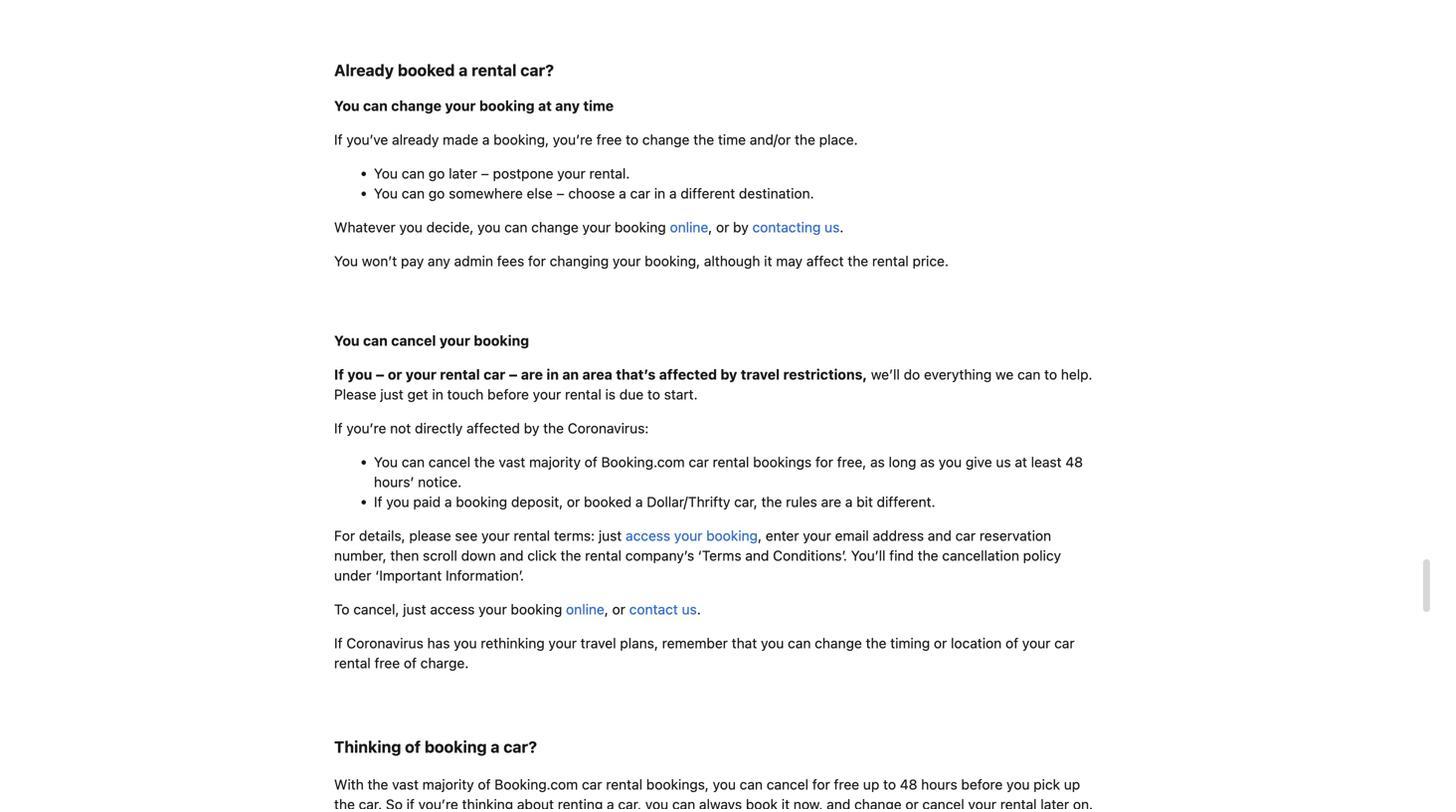 Task type: locate. For each thing, give the bounding box(es) containing it.
charge.
[[421, 655, 469, 671]]

in inside 'we'll do everything we can to help. please just get in touch before your rental is due to start.'
[[432, 386, 444, 403]]

you can cancel your booking
[[334, 332, 529, 349]]

you right that
[[761, 635, 785, 651]]

1 horizontal spatial it
[[782, 796, 790, 809]]

1 vertical spatial travel
[[581, 635, 617, 651]]

hours
[[922, 776, 958, 793]]

car, inside with the vast majority of booking.com car rental bookings, you can cancel for free up to 48 hours before you pick up the car. so if you're thinking about renting a car, you can always book it now, and change or cancel your rental later on.
[[618, 796, 642, 809]]

affected
[[660, 366, 717, 383], [467, 420, 520, 436]]

1 horizontal spatial booking.com
[[602, 454, 685, 470]]

before inside 'we'll do everything we can to help. please just get in touch before your rental is due to start.'
[[488, 386, 529, 403]]

1 horizontal spatial online
[[670, 219, 709, 235]]

paid
[[413, 494, 441, 510]]

0 vertical spatial later
[[449, 165, 478, 182]]

1 horizontal spatial up
[[1065, 776, 1081, 793]]

book
[[746, 796, 778, 809]]

, down different
[[709, 219, 713, 235]]

0 horizontal spatial before
[[488, 386, 529, 403]]

0 horizontal spatial booking.com
[[495, 776, 578, 793]]

car up renting at the bottom left of page
[[582, 776, 603, 793]]

and/or
[[750, 131, 791, 148]]

for right fees
[[528, 253, 546, 269]]

if down please
[[334, 420, 343, 436]]

1 vertical spatial car?
[[504, 737, 537, 756]]

rental down an
[[565, 386, 602, 403]]

1 vertical spatial 48
[[900, 776, 918, 793]]

1 horizontal spatial in
[[547, 366, 559, 383]]

click
[[528, 547, 557, 564]]

0 vertical spatial online link
[[670, 219, 709, 235]]

access up company's
[[626, 527, 671, 544]]

travel left the restrictions,
[[741, 366, 780, 383]]

0 horizontal spatial are
[[521, 366, 543, 383]]

plans,
[[620, 635, 659, 651]]

find
[[890, 547, 914, 564]]

0 horizontal spatial travel
[[581, 635, 617, 651]]

booking, up postpone
[[494, 131, 549, 148]]

1 vertical spatial at
[[1015, 454, 1028, 470]]

0 horizontal spatial it
[[765, 253, 773, 269]]

– left an
[[509, 366, 518, 383]]

1 horizontal spatial at
[[1015, 454, 1028, 470]]

cancel up notice.
[[429, 454, 471, 470]]

you left give
[[939, 454, 962, 470]]

us up affect
[[825, 219, 840, 235]]

2 vertical spatial you're
[[419, 796, 459, 809]]

access up has
[[430, 601, 475, 617]]

0 horizontal spatial later
[[449, 165, 478, 182]]

rental up click
[[514, 527, 550, 544]]

to right due
[[648, 386, 661, 403]]

later inside with the vast majority of booking.com car rental bookings, you can cancel for free up to 48 hours before you pick up the car. so if you're thinking about renting a car, you can always book it now, and change or cancel your rental later on.
[[1041, 796, 1070, 809]]

by up although
[[734, 219, 749, 235]]

by up deposit,
[[524, 420, 540, 436]]

1 vertical spatial any
[[428, 253, 451, 269]]

rental up you can change your booking at any time
[[472, 61, 517, 80]]

, left contact
[[605, 601, 609, 617]]

see
[[455, 527, 478, 544]]

your inside , enter your email address and car reservation number, then scroll down and click the rental company's 'terms and conditions'. you'll find the cancellation policy under 'important information'.
[[803, 527, 832, 544]]

later inside you can go later – postpone your rental. you can go somewhere else – choose a car in a different destination.
[[449, 165, 478, 182]]

cancel
[[391, 332, 436, 349], [429, 454, 471, 470], [767, 776, 809, 793], [923, 796, 965, 809]]

0 vertical spatial in
[[655, 185, 666, 201]]

1 vertical spatial it
[[782, 796, 790, 809]]

are inside the you can cancel the vast majority of booking.com car rental bookings for free, as long as you give us at least 48 hours' notice. if you paid a booking deposit, or booked a dollar/thrifty car, the rules are a bit different.
[[822, 494, 842, 510]]

if inside if coronavirus has you rethinking your travel plans, remember that you can change the timing or location of your car rental free of charge.
[[334, 635, 343, 651]]

booking.com inside with the vast majority of booking.com car rental bookings, you can cancel for free up to 48 hours before you pick up the car. so if you're thinking about renting a car, you can always book it now, and change or cancel your rental later on.
[[495, 776, 578, 793]]

a right renting at the bottom left of page
[[607, 796, 615, 809]]

1 vertical spatial booked
[[584, 494, 632, 510]]

1 horizontal spatial majority
[[529, 454, 581, 470]]

2 horizontal spatial you're
[[553, 131, 593, 148]]

1 vertical spatial go
[[429, 185, 445, 201]]

rental inside 'we'll do everything we can to help. please just get in touch before your rental is due to start.'
[[565, 386, 602, 403]]

0 horizontal spatial 48
[[900, 776, 918, 793]]

rental
[[472, 61, 517, 80], [873, 253, 909, 269], [440, 366, 480, 383], [565, 386, 602, 403], [713, 454, 750, 470], [514, 527, 550, 544], [585, 547, 622, 564], [334, 655, 371, 671], [606, 776, 643, 793], [1001, 796, 1037, 809]]

you down hours'
[[386, 494, 410, 510]]

car up dollar/thrifty
[[689, 454, 709, 470]]

1 horizontal spatial free
[[597, 131, 622, 148]]

is
[[606, 386, 616, 403]]

48 inside the you can cancel the vast majority of booking.com car rental bookings for free, as long as you give us at least 48 hours' notice. if you paid a booking deposit, or booked a dollar/thrifty car, the rules are a bit different.
[[1066, 454, 1084, 470]]

not
[[390, 420, 411, 436]]

0 horizontal spatial up
[[864, 776, 880, 793]]

timing
[[891, 635, 931, 651]]

by
[[734, 219, 749, 235], [721, 366, 738, 383], [524, 420, 540, 436]]

coronavirus
[[347, 635, 424, 651]]

up up on.
[[1065, 776, 1081, 793]]

the right affect
[[848, 253, 869, 269]]

0 vertical spatial you're
[[553, 131, 593, 148]]

are right rules in the right bottom of the page
[[822, 494, 842, 510]]

change inside with the vast majority of booking.com car rental bookings, you can cancel for free up to 48 hours before you pick up the car. so if you're thinking about renting a car, you can always book it now, and change or cancel your rental later on.
[[855, 796, 902, 809]]

0 horizontal spatial booked
[[398, 61, 455, 80]]

for up "now,"
[[813, 776, 831, 793]]

already
[[334, 61, 394, 80]]

us
[[825, 219, 840, 235], [997, 454, 1012, 470], [682, 601, 697, 617]]

car inside the you can cancel the vast majority of booking.com car rental bookings for free, as long as you give us at least 48 hours' notice. if you paid a booking deposit, or booked a dollar/thrifty car, the rules are a bit different.
[[689, 454, 709, 470]]

0 horizontal spatial as
[[871, 454, 885, 470]]

if you – or your rental car – are in an area that's affected by travel restrictions,
[[334, 366, 868, 383]]

0 horizontal spatial online link
[[566, 601, 605, 617]]

free down the coronavirus
[[375, 655, 400, 671]]

booking.com down coronavirus: at the left bottom
[[602, 454, 685, 470]]

car, right renting at the bottom left of page
[[618, 796, 642, 809]]

can
[[363, 98, 388, 114], [402, 165, 425, 182], [402, 185, 425, 201], [505, 219, 528, 235], [363, 332, 388, 349], [1018, 366, 1041, 383], [402, 454, 425, 470], [788, 635, 811, 651], [740, 776, 763, 793], [673, 796, 696, 809]]

touch
[[447, 386, 484, 403]]

0 vertical spatial go
[[429, 165, 445, 182]]

details,
[[359, 527, 406, 544]]

just left get
[[381, 386, 404, 403]]

1 horizontal spatial travel
[[741, 366, 780, 383]]

0 vertical spatial affected
[[660, 366, 717, 383]]

1 vertical spatial access
[[430, 601, 475, 617]]

1 vertical spatial later
[[1041, 796, 1070, 809]]

1 vertical spatial in
[[547, 366, 559, 383]]

1 vertical spatial vast
[[392, 776, 419, 793]]

are left an
[[521, 366, 543, 383]]

0 horizontal spatial online
[[566, 601, 605, 617]]

conditions'.
[[773, 547, 848, 564]]

1 vertical spatial ,
[[758, 527, 762, 544]]

can inside 'we'll do everything we can to help. please just get in touch before your rental is due to start.'
[[1018, 366, 1041, 383]]

just down 'important
[[403, 601, 427, 617]]

2 as from the left
[[921, 454, 935, 470]]

rental left price.
[[873, 253, 909, 269]]

restrictions,
[[784, 366, 868, 383]]

0 vertical spatial 48
[[1066, 454, 1084, 470]]

majority inside the you can cancel the vast majority of booking.com car rental bookings for free, as long as you give us at least 48 hours' notice. if you paid a booking deposit, or booked a dollar/thrifty car, the rules are a bit different.
[[529, 454, 581, 470]]

just
[[381, 386, 404, 403], [599, 527, 622, 544], [403, 601, 427, 617]]

if up please
[[334, 366, 344, 383]]

booking.com inside the you can cancel the vast majority of booking.com car rental bookings for free, as long as you give us at least 48 hours' notice. if you paid a booking deposit, or booked a dollar/thrifty car, the rules are a bit different.
[[602, 454, 685, 470]]

car, down the bookings
[[735, 494, 758, 510]]

1 vertical spatial free
[[375, 655, 400, 671]]

online link
[[670, 219, 709, 235], [566, 601, 605, 617]]

0 horizontal spatial any
[[428, 253, 451, 269]]

later up somewhere
[[449, 165, 478, 182]]

already booked a rental car?
[[334, 61, 554, 80]]

1 horizontal spatial time
[[718, 131, 746, 148]]

can inside the you can cancel the vast majority of booking.com car rental bookings for free, as long as you give us at least 48 hours' notice. if you paid a booking deposit, or booked a dollar/thrifty car, the rules are a bit different.
[[402, 454, 425, 470]]

2 vertical spatial for
[[813, 776, 831, 793]]

a right made
[[482, 131, 490, 148]]

free inside if coronavirus has you rethinking your travel plans, remember that you can change the timing or location of your car rental free of charge.
[[375, 655, 400, 671]]

may
[[776, 253, 803, 269]]

for
[[528, 253, 546, 269], [816, 454, 834, 470], [813, 776, 831, 793]]

1 horizontal spatial before
[[962, 776, 1003, 793]]

it left the may
[[765, 253, 773, 269]]

already
[[392, 131, 439, 148]]

free left 'hours'
[[834, 776, 860, 793]]

majority down thinking of booking a car?
[[423, 776, 474, 793]]

1 horizontal spatial 48
[[1066, 454, 1084, 470]]

1 vertical spatial you're
[[347, 420, 387, 436]]

later
[[449, 165, 478, 182], [1041, 796, 1070, 809]]

2 go from the top
[[429, 185, 445, 201]]

1 vertical spatial before
[[962, 776, 1003, 793]]

rules
[[786, 494, 818, 510]]

the up car.
[[368, 776, 388, 793]]

the right find
[[918, 547, 939, 564]]

car right location
[[1055, 635, 1075, 651]]

hours'
[[374, 474, 414, 490]]

1 vertical spatial booking.com
[[495, 776, 578, 793]]

0 vertical spatial ,
[[709, 219, 713, 235]]

, left enter on the bottom of the page
[[758, 527, 762, 544]]

car up "cancellation"
[[956, 527, 976, 544]]

0 horizontal spatial ,
[[605, 601, 609, 617]]

0 vertical spatial time
[[584, 98, 614, 114]]

if for you've
[[334, 131, 343, 148]]

vast down if you're not directly affected by the coronavirus:
[[499, 454, 526, 470]]

0 vertical spatial car?
[[521, 61, 554, 80]]

0 horizontal spatial free
[[375, 655, 400, 671]]

0 vertical spatial online
[[670, 219, 709, 235]]

as
[[871, 454, 885, 470], [921, 454, 935, 470]]

affect
[[807, 253, 844, 269]]

reservation
[[980, 527, 1052, 544]]

1 vertical spatial are
[[822, 494, 842, 510]]

0 vertical spatial booking.com
[[602, 454, 685, 470]]

2 vertical spatial in
[[432, 386, 444, 403]]

directly
[[415, 420, 463, 436]]

later down pick
[[1041, 796, 1070, 809]]

access
[[626, 527, 671, 544], [430, 601, 475, 617]]

1 vertical spatial online link
[[566, 601, 605, 617]]

with
[[334, 776, 364, 793]]

car? up about
[[504, 737, 537, 756]]

to inside with the vast majority of booking.com car rental bookings, you can cancel for free up to 48 hours before you pick up the car. so if you're thinking about renting a car, you can always book it now, and change or cancel your rental later on.
[[884, 776, 897, 793]]

any up if you've already made a booking, you're free to change the time and/or the place.
[[556, 98, 580, 114]]

in
[[655, 185, 666, 201], [547, 366, 559, 383], [432, 386, 444, 403]]

1 horizontal spatial car,
[[735, 494, 758, 510]]

travel left 'plans,'
[[581, 635, 617, 651]]

0 horizontal spatial car,
[[618, 796, 642, 809]]

time up if you've already made a booking, you're free to change the time and/or the place.
[[584, 98, 614, 114]]

enter
[[766, 527, 800, 544]]

1 horizontal spatial vast
[[499, 454, 526, 470]]

go up decide,
[[429, 185, 445, 201]]

give
[[966, 454, 993, 470]]

fees
[[497, 253, 525, 269]]

car, inside the you can cancel the vast majority of booking.com car rental bookings for free, as long as you give us at least 48 hours' notice. if you paid a booking deposit, or booked a dollar/thrifty car, the rules are a bit different.
[[735, 494, 758, 510]]

us inside the you can cancel the vast majority of booking.com car rental bookings for free, as long as you give us at least 48 hours' notice. if you paid a booking deposit, or booked a dollar/thrifty car, the rules are a bit different.
[[997, 454, 1012, 470]]

booking,
[[494, 131, 549, 148], [645, 253, 701, 269]]

we
[[996, 366, 1014, 383]]

it
[[765, 253, 773, 269], [782, 796, 790, 809]]

that's
[[616, 366, 656, 383]]

as right long
[[921, 454, 935, 470]]

you'll
[[851, 547, 886, 564]]

if down hours'
[[374, 494, 383, 510]]

your inside you can go later – postpone your rental. you can go somewhere else – choose a car in a different destination.
[[558, 165, 586, 182]]

you down you've
[[374, 165, 398, 182]]

2 horizontal spatial ,
[[758, 527, 762, 544]]

you left won't
[[334, 253, 358, 269]]

1 horizontal spatial .
[[840, 219, 844, 235]]

car? up you can change your booking at any time
[[521, 61, 554, 80]]

0 horizontal spatial us
[[682, 601, 697, 617]]

postpone
[[493, 165, 554, 182]]

bookings
[[753, 454, 812, 470]]

vast up if
[[392, 776, 419, 793]]

your inside 'we'll do everything we can to help. please just get in touch before your rental is due to start.'
[[533, 386, 562, 403]]

you've
[[347, 131, 388, 148]]

2 horizontal spatial us
[[997, 454, 1012, 470]]

booking up rethinking
[[511, 601, 563, 617]]

for inside with the vast majority of booking.com car rental bookings, you can cancel for free up to 48 hours before you pick up the car. so if you're thinking about renting a car, you can always book it now, and change or cancel your rental later on.
[[813, 776, 831, 793]]

online link down different
[[670, 219, 709, 235]]

you inside the you can cancel the vast majority of booking.com car rental bookings for free, as long as you give us at least 48 hours' notice. if you paid a booking deposit, or booked a dollar/thrifty car, the rules are a bit different.
[[374, 454, 398, 470]]

for
[[334, 527, 355, 544]]

for left free,
[[816, 454, 834, 470]]

0 vertical spatial access
[[626, 527, 671, 544]]

at
[[538, 98, 552, 114], [1015, 454, 1028, 470]]

0 vertical spatial any
[[556, 98, 580, 114]]

if down 'to'
[[334, 635, 343, 651]]

a right paid
[[445, 494, 452, 510]]

time left and/or on the right top of the page
[[718, 131, 746, 148]]

with the vast majority of booking.com car rental bookings, you can cancel for free up to 48 hours before you pick up the car. so if you're thinking about renting a car, you can always book it now, and change or cancel your rental later on.
[[334, 776, 1094, 809]]

0 horizontal spatial majority
[[423, 776, 474, 793]]

rental inside if coronavirus has you rethinking your travel plans, remember that you can change the timing or location of your car rental free of charge.
[[334, 655, 371, 671]]

the
[[694, 131, 715, 148], [795, 131, 816, 148], [848, 253, 869, 269], [543, 420, 564, 436], [475, 454, 495, 470], [762, 494, 783, 510], [561, 547, 582, 564], [918, 547, 939, 564], [866, 635, 887, 651], [368, 776, 388, 793], [334, 796, 355, 809]]

1 vertical spatial booking,
[[645, 253, 701, 269]]

0 vertical spatial before
[[488, 386, 529, 403]]

0 vertical spatial free
[[597, 131, 622, 148]]

booked up terms:
[[584, 494, 632, 510]]

and inside with the vast majority of booking.com car rental bookings, you can cancel for free up to 48 hours before you pick up the car. so if you're thinking about renting a car, you can always book it now, and change or cancel your rental later on.
[[827, 796, 851, 809]]

free up rental.
[[597, 131, 622, 148]]

if for you're
[[334, 420, 343, 436]]

up
[[864, 776, 880, 793], [1065, 776, 1081, 793]]

place.
[[820, 131, 858, 148]]

you right has
[[454, 635, 477, 651]]

0 horizontal spatial time
[[584, 98, 614, 114]]

of
[[585, 454, 598, 470], [1006, 635, 1019, 651], [404, 655, 417, 671], [405, 737, 421, 756], [478, 776, 491, 793]]

0 horizontal spatial at
[[538, 98, 552, 114]]

can inside if coronavirus has you rethinking your travel plans, remember that you can change the timing or location of your car rental free of charge.
[[788, 635, 811, 651]]

if inside the you can cancel the vast majority of booking.com car rental bookings for free, as long as you give us at least 48 hours' notice. if you paid a booking deposit, or booked a dollar/thrifty car, the rules are a bit different.
[[374, 494, 383, 510]]

48
[[1066, 454, 1084, 470], [900, 776, 918, 793]]

online
[[670, 219, 709, 235], [566, 601, 605, 617]]

0 vertical spatial us
[[825, 219, 840, 235]]

you left pick
[[1007, 776, 1030, 793]]

1 up from the left
[[864, 776, 880, 793]]

by right 'that's'
[[721, 366, 738, 383]]

car
[[631, 185, 651, 201], [484, 366, 506, 383], [689, 454, 709, 470], [956, 527, 976, 544], [1055, 635, 1075, 651], [582, 776, 603, 793]]

a left bit
[[846, 494, 853, 510]]

whatever
[[334, 219, 396, 235]]

thinking
[[462, 796, 514, 809]]

1 horizontal spatial later
[[1041, 796, 1070, 809]]

just inside 'we'll do everything we can to help. please just get in touch before your rental is due to start.'
[[381, 386, 404, 403]]

you're up you can go later – postpone your rental. you can go somewhere else – choose a car in a different destination.
[[553, 131, 593, 148]]

0 horizontal spatial .
[[697, 601, 701, 617]]

you're
[[553, 131, 593, 148], [347, 420, 387, 436], [419, 796, 459, 809]]

0 vertical spatial booking,
[[494, 131, 549, 148]]

a left dollar/thrifty
[[636, 494, 643, 510]]

1 horizontal spatial online link
[[670, 219, 709, 235]]

of right location
[[1006, 635, 1019, 651]]

rental inside , enter your email address and car reservation number, then scroll down and click the rental company's 'terms and conditions'. you'll find the cancellation policy under 'important information'.
[[585, 547, 622, 564]]

to
[[334, 601, 350, 617]]

1 horizontal spatial you're
[[419, 796, 459, 809]]

before right 'hours'
[[962, 776, 1003, 793]]

48 left 'hours'
[[900, 776, 918, 793]]

–
[[481, 165, 489, 182], [557, 185, 565, 201], [376, 366, 385, 383], [509, 366, 518, 383]]

then
[[391, 547, 419, 564]]

you for you can cancel the vast majority of booking.com car rental bookings for free, as long as you give us at least 48 hours' notice. if you paid a booking deposit, or booked a dollar/thrifty car, the rules are a bit different.
[[374, 454, 398, 470]]

you for you can change your booking at any time
[[334, 98, 360, 114]]

price.
[[913, 253, 949, 269]]

under
[[334, 567, 372, 584]]

0 vertical spatial car,
[[735, 494, 758, 510]]



Task type: vqa. For each thing, say whether or not it's contained in the screenshot.
cancel
yes



Task type: describe. For each thing, give the bounding box(es) containing it.
car inside with the vast majority of booking.com car rental bookings, you can cancel for free up to 48 hours before you pick up the car. so if you're thinking about renting a car, you can always book it now, and change or cancel your rental later on.
[[582, 776, 603, 793]]

– right else
[[557, 185, 565, 201]]

booking up postpone
[[480, 98, 535, 114]]

the inside if coronavirus has you rethinking your travel plans, remember that you can change the timing or location of your car rental free of charge.
[[866, 635, 887, 651]]

a inside with the vast majority of booking.com car rental bookings, you can cancel for free up to 48 hours before you pick up the car. so if you're thinking about renting a car, you can always book it now, and change or cancel your rental later on.
[[607, 796, 615, 809]]

car? for thinking of booking a car?
[[504, 737, 537, 756]]

– up somewhere
[[481, 165, 489, 182]]

choose
[[569, 185, 615, 201]]

of down the coronavirus
[[404, 655, 417, 671]]

area
[[583, 366, 613, 383]]

least
[[1032, 454, 1062, 470]]

to cancel, just access your booking online , or contact us .
[[334, 601, 701, 617]]

1 vertical spatial time
[[718, 131, 746, 148]]

1 go from the top
[[429, 165, 445, 182]]

cancellation
[[943, 547, 1020, 564]]

0 vertical spatial for
[[528, 253, 546, 269]]

access your booking link
[[626, 527, 758, 544]]

we'll
[[872, 366, 900, 383]]

number,
[[334, 547, 387, 564]]

long
[[889, 454, 917, 470]]

else
[[527, 185, 553, 201]]

free inside with the vast majority of booking.com car rental bookings, you can cancel for free up to 48 hours before you pick up the car. so if you're thinking about renting a car, you can always book it now, and change or cancel your rental later on.
[[834, 776, 860, 793]]

cancel,
[[354, 601, 400, 617]]

decide,
[[427, 219, 474, 235]]

car.
[[359, 796, 382, 809]]

the left place.
[[795, 131, 816, 148]]

bookings,
[[647, 776, 709, 793]]

a up you can change your booking at any time
[[459, 61, 468, 80]]

due
[[620, 386, 644, 403]]

1 horizontal spatial ,
[[709, 219, 713, 235]]

contacting us link
[[753, 219, 840, 235]]

scroll
[[423, 547, 458, 564]]

if for coronavirus
[[334, 635, 343, 651]]

2 vertical spatial by
[[524, 420, 540, 436]]

0 vertical spatial are
[[521, 366, 543, 383]]

a down rental.
[[619, 185, 627, 201]]

booking inside the you can cancel the vast majority of booking.com car rental bookings for free, as long as you give us at least 48 hours' notice. if you paid a booking deposit, or booked a dollar/thrifty car, the rules are a bit different.
[[456, 494, 508, 510]]

you up "pay"
[[400, 219, 423, 235]]

address
[[873, 527, 925, 544]]

0 horizontal spatial you're
[[347, 420, 387, 436]]

your inside with the vast majority of booking.com car rental bookings, you can cancel for free up to 48 hours before you pick up the car. so if you're thinking about renting a car, you can always book it now, and change or cancel your rental later on.
[[969, 796, 997, 809]]

rethinking
[[481, 635, 545, 651]]

information'.
[[446, 567, 524, 584]]

notice.
[[418, 474, 462, 490]]

1 vertical spatial by
[[721, 366, 738, 383]]

for details, please see your rental terms: just access your booking
[[334, 527, 758, 544]]

email
[[836, 527, 870, 544]]

of inside the you can cancel the vast majority of booking.com car rental bookings for free, as long as you give us at least 48 hours' notice. if you paid a booking deposit, or booked a dollar/thrifty car, the rules are a bit different.
[[585, 454, 598, 470]]

and down enter on the bottom of the page
[[746, 547, 770, 564]]

and left click
[[500, 547, 524, 564]]

contact
[[630, 601, 678, 617]]

different
[[681, 185, 736, 201]]

2 vertical spatial ,
[[605, 601, 609, 617]]

for inside the you can cancel the vast majority of booking.com car rental bookings for free, as long as you give us at least 48 hours' notice. if you paid a booking deposit, or booked a dollar/thrifty car, the rules are a bit different.
[[816, 454, 834, 470]]

booking up you won't pay any admin fees for changing your booking, although it may affect the rental price.
[[615, 219, 666, 235]]

now,
[[794, 796, 823, 809]]

at inside the you can cancel the vast majority of booking.com car rental bookings for free, as long as you give us at least 48 hours' notice. if you paid a booking deposit, or booked a dollar/thrifty car, the rules are a bit different.
[[1015, 454, 1028, 470]]

the down terms:
[[561, 547, 582, 564]]

or inside if coronavirus has you rethinking your travel plans, remember that you can change the timing or location of your car rental free of charge.
[[934, 635, 948, 651]]

please
[[409, 527, 451, 544]]

car inside if coronavirus has you rethinking your travel plans, remember that you can change the timing or location of your car rental free of charge.
[[1055, 635, 1075, 651]]

the up different
[[694, 131, 715, 148]]

we'll do everything we can to help. please just get in touch before your rental is due to start.
[[334, 366, 1093, 403]]

'terms
[[698, 547, 742, 564]]

you for you can go later – postpone your rental. you can go somewhere else – choose a car in a different destination.
[[374, 165, 398, 182]]

travel inside if coronavirus has you rethinking your travel plans, remember that you can change the timing or location of your car rental free of charge.
[[581, 635, 617, 651]]

0 horizontal spatial access
[[430, 601, 475, 617]]

of inside with the vast majority of booking.com car rental bookings, you can cancel for free up to 48 hours before you pick up the car. so if you're thinking about renting a car, you can always book it now, and change or cancel your rental later on.
[[478, 776, 491, 793]]

2 vertical spatial just
[[403, 601, 427, 617]]

change inside if coronavirus has you rethinking your travel plans, remember that you can change the timing or location of your car rental free of charge.
[[815, 635, 863, 651]]

a left different
[[670, 185, 677, 201]]

you can change your booking at any time
[[334, 98, 614, 114]]

different.
[[877, 494, 936, 510]]

48 inside with the vast majority of booking.com car rental bookings, you can cancel for free up to 48 hours before you pick up the car. so if you're thinking about renting a car, you can always book it now, and change or cancel your rental later on.
[[900, 776, 918, 793]]

in inside you can go later – postpone your rental. you can go somewhere else – choose a car in a different destination.
[[655, 185, 666, 201]]

or inside with the vast majority of booking.com car rental bookings, you can cancel for free up to 48 hours before you pick up the car. so if you're thinking about renting a car, you can always book it now, and change or cancel your rental later on.
[[906, 796, 919, 809]]

booking up 'terms
[[707, 527, 758, 544]]

– up please
[[376, 366, 385, 383]]

you're inside with the vast majority of booking.com car rental bookings, you can cancel for free up to 48 hours before you pick up the car. so if you're thinking about renting a car, you can always book it now, and change or cancel your rental later on.
[[419, 796, 459, 809]]

destination.
[[739, 185, 815, 201]]

1 vertical spatial just
[[599, 527, 622, 544]]

2 up from the left
[[1065, 776, 1081, 793]]

it inside with the vast majority of booking.com car rental bookings, you can cancel for free up to 48 hours before you pick up the car. so if you're thinking about renting a car, you can always book it now, and change or cancel your rental later on.
[[782, 796, 790, 809]]

location
[[951, 635, 1002, 651]]

you won't pay any admin fees for changing your booking, although it may affect the rental price.
[[334, 253, 949, 269]]

1 as from the left
[[871, 454, 885, 470]]

help.
[[1062, 366, 1093, 383]]

booking up thinking
[[425, 737, 487, 756]]

, inside , enter your email address and car reservation number, then scroll down and click the rental company's 'terms and conditions'. you'll find the cancellation policy under 'important information'.
[[758, 527, 762, 544]]

1 vertical spatial affected
[[467, 420, 520, 436]]

if for you
[[334, 366, 344, 383]]

vast inside with the vast majority of booking.com car rental bookings, you can cancel for free up to 48 hours before you pick up the car. so if you're thinking about renting a car, you can always book it now, and change or cancel your rental later on.
[[392, 776, 419, 793]]

cancel down 'hours'
[[923, 796, 965, 809]]

so
[[386, 796, 403, 809]]

1 horizontal spatial us
[[825, 219, 840, 235]]

0 vertical spatial at
[[538, 98, 552, 114]]

that
[[732, 635, 758, 651]]

rental up touch
[[440, 366, 480, 383]]

if you're not directly affected by the coronavirus:
[[334, 420, 649, 436]]

to up rental.
[[626, 131, 639, 148]]

thinking
[[334, 737, 401, 756]]

thinking of booking a car?
[[334, 737, 537, 756]]

has
[[428, 635, 450, 651]]

you can go later – postpone your rental. you can go somewhere else – choose a car in a different destination.
[[374, 165, 815, 201]]

whatever you decide, you can change your booking online , or by contacting us .
[[334, 219, 844, 235]]

and right "address"
[[928, 527, 952, 544]]

contact us link
[[630, 601, 697, 617]]

the down "with"
[[334, 796, 355, 809]]

, enter your email address and car reservation number, then scroll down and click the rental company's 'terms and conditions'. you'll find the cancellation policy under 'important information'.
[[334, 527, 1062, 584]]

free,
[[838, 454, 867, 470]]

car inside you can go later – postpone your rental. you can go somewhere else – choose a car in a different destination.
[[631, 185, 651, 201]]

if you've already made a booking, you're free to change the time and/or the place.
[[334, 131, 858, 148]]

a up thinking
[[491, 737, 500, 756]]

1 horizontal spatial any
[[556, 98, 580, 114]]

rental left the bookings,
[[606, 776, 643, 793]]

the down if you're not directly affected by the coronavirus:
[[475, 454, 495, 470]]

although
[[704, 253, 761, 269]]

made
[[443, 131, 479, 148]]

car? for already booked a rental car?
[[521, 61, 554, 80]]

cancel up get
[[391, 332, 436, 349]]

of right thinking
[[405, 737, 421, 756]]

rental down pick
[[1001, 796, 1037, 809]]

online link for , or
[[566, 601, 605, 617]]

1 horizontal spatial affected
[[660, 366, 717, 383]]

0 vertical spatial .
[[840, 219, 844, 235]]

1 horizontal spatial access
[[626, 527, 671, 544]]

renting
[[558, 796, 603, 809]]

about
[[517, 796, 554, 809]]

2 vertical spatial us
[[682, 601, 697, 617]]

car up touch
[[484, 366, 506, 383]]

an
[[563, 366, 579, 383]]

you for you can cancel your booking
[[334, 332, 360, 349]]

you down the bookings,
[[646, 796, 669, 809]]

rental inside the you can cancel the vast majority of booking.com car rental bookings for free, as long as you give us at least 48 hours' notice. if you paid a booking deposit, or booked a dollar/thrifty car, the rules are a bit different.
[[713, 454, 750, 470]]

to left help.
[[1045, 366, 1058, 383]]

change down else
[[532, 219, 579, 235]]

or inside the you can cancel the vast majority of booking.com car rental bookings for free, as long as you give us at least 48 hours' notice. if you paid a booking deposit, or booked a dollar/thrifty car, the rules are a bit different.
[[567, 494, 580, 510]]

1 horizontal spatial booking,
[[645, 253, 701, 269]]

change up "already"
[[391, 98, 442, 114]]

dollar/thrifty
[[647, 494, 731, 510]]

won't
[[362, 253, 397, 269]]

0 vertical spatial by
[[734, 219, 749, 235]]

terms:
[[554, 527, 595, 544]]

pick
[[1034, 776, 1061, 793]]

you down somewhere
[[478, 219, 501, 235]]

vast inside the you can cancel the vast majority of booking.com car rental bookings for free, as long as you give us at least 48 hours' notice. if you paid a booking deposit, or booked a dollar/thrifty car, the rules are a bit different.
[[499, 454, 526, 470]]

booking up touch
[[474, 332, 529, 349]]

booked inside the you can cancel the vast majority of booking.com car rental bookings for free, as long as you give us at least 48 hours' notice. if you paid a booking deposit, or booked a dollar/thrifty car, the rules are a bit different.
[[584, 494, 632, 510]]

pay
[[401, 253, 424, 269]]

please
[[334, 386, 377, 403]]

majority inside with the vast majority of booking.com car rental bookings, you can cancel for free up to 48 hours before you pick up the car. so if you're thinking about renting a car, you can always book it now, and change or cancel your rental later on.
[[423, 776, 474, 793]]

you up always
[[713, 776, 736, 793]]

online link for , or by
[[670, 219, 709, 235]]

change up different
[[643, 131, 690, 148]]

the left coronavirus: at the left bottom
[[543, 420, 564, 436]]

contacting
[[753, 219, 821, 235]]

start.
[[664, 386, 698, 403]]

you up please
[[348, 366, 373, 383]]

0 vertical spatial it
[[765, 253, 773, 269]]

on.
[[1074, 796, 1094, 809]]

admin
[[454, 253, 494, 269]]

car inside , enter your email address and car reservation number, then scroll down and click the rental company's 'terms and conditions'. you'll find the cancellation policy under 'important information'.
[[956, 527, 976, 544]]

cancel inside the you can cancel the vast majority of booking.com car rental bookings for free, as long as you give us at least 48 hours' notice. if you paid a booking deposit, or booked a dollar/thrifty car, the rules are a bit different.
[[429, 454, 471, 470]]

do
[[904, 366, 921, 383]]

before inside with the vast majority of booking.com car rental bookings, you can cancel for free up to 48 hours before you pick up the car. so if you're thinking about renting a car, you can always book it now, and change or cancel your rental later on.
[[962, 776, 1003, 793]]

you up whatever
[[374, 185, 398, 201]]

you for you won't pay any admin fees for changing your booking, although it may affect the rental price.
[[334, 253, 358, 269]]

if
[[407, 796, 415, 809]]

deposit,
[[511, 494, 563, 510]]

the left rules in the right bottom of the page
[[762, 494, 783, 510]]

always
[[700, 796, 742, 809]]

get
[[408, 386, 429, 403]]

policy
[[1024, 547, 1062, 564]]

if coronavirus has you rethinking your travel plans, remember that you can change the timing or location of your car rental free of charge.
[[334, 635, 1075, 671]]

cancel up "now,"
[[767, 776, 809, 793]]



